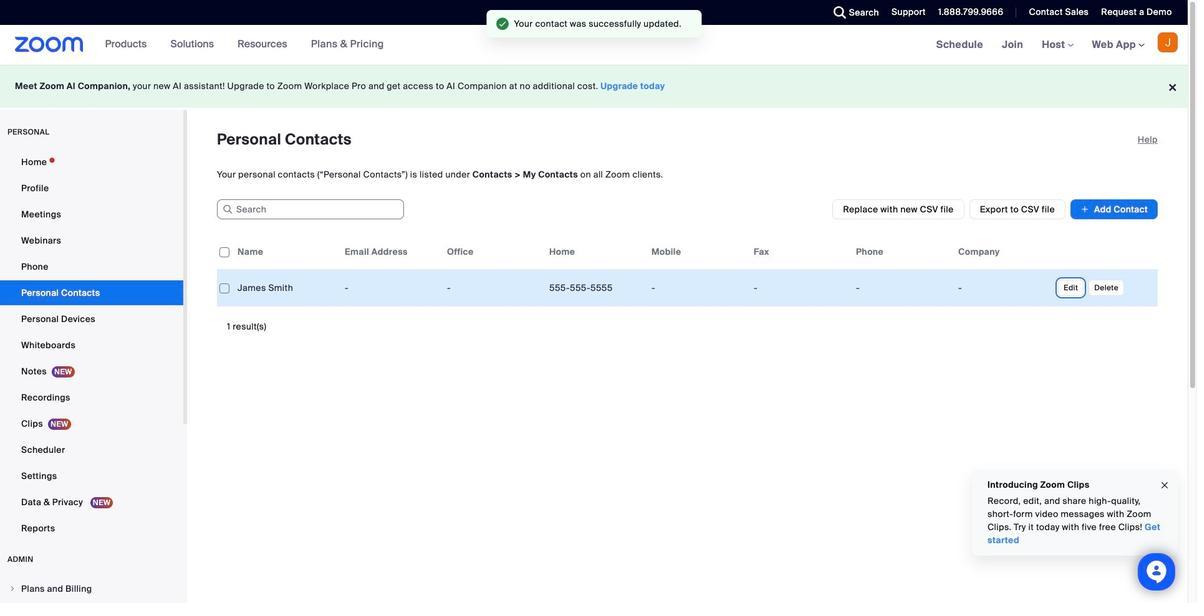 Task type: vqa. For each thing, say whether or not it's contained in the screenshot.
Zoom Logo
yes



Task type: describe. For each thing, give the bounding box(es) containing it.
add image
[[1081, 203, 1090, 216]]

meetings navigation
[[927, 25, 1188, 66]]

product information navigation
[[96, 25, 394, 65]]

2 cell from the left
[[954, 276, 1056, 301]]

zoom logo image
[[15, 37, 83, 52]]

Search Contacts Input text field
[[217, 200, 404, 220]]



Task type: locate. For each thing, give the bounding box(es) containing it.
right image
[[9, 586, 16, 593]]

cell
[[852, 276, 954, 301], [954, 276, 1056, 301]]

footer
[[0, 65, 1188, 108]]

banner
[[0, 25, 1188, 66]]

menu item
[[0, 578, 183, 601]]

profile picture image
[[1159, 32, 1178, 52]]

close image
[[1160, 479, 1170, 493]]

1 cell from the left
[[852, 276, 954, 301]]

application
[[217, 235, 1168, 316]]

success image
[[497, 17, 509, 30]]

personal menu menu
[[0, 150, 183, 543]]



